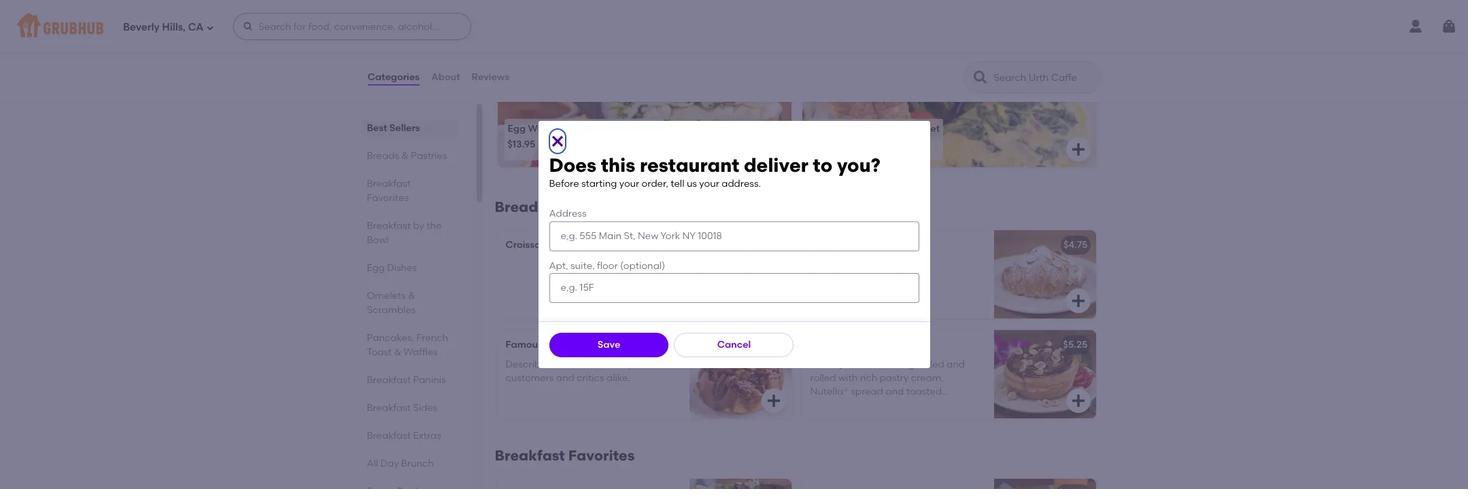 Task type: describe. For each thing, give the bounding box(es) containing it.
spinach inside button
[[832, 123, 870, 134]]

egg dishes
[[367, 262, 417, 274]]

sticky
[[577, 340, 605, 351]]

hazelnut
[[877, 414, 916, 426]]

- for almond
[[857, 240, 861, 251]]

1 horizontal spatial breads & pastries
[[495, 199, 622, 216]]

almond
[[864, 240, 900, 251]]

french
[[417, 333, 448, 344]]

the spinach & feta omelet
[[812, 123, 940, 134]]

and inside described as "addictive" by customers and critics alike.
[[556, 373, 574, 384]]

a
[[902, 400, 908, 412]]

save button
[[549, 333, 669, 358]]

main navigation navigation
[[0, 0, 1468, 53]]

breakfast favorites inside the breakfast favorites tab
[[367, 178, 411, 204]]

famous
[[506, 340, 543, 351]]

does this restaurant deliver to you? before starting your order, tell us your address.
[[549, 154, 881, 190]]

the spinach & feta omelet button
[[802, 87, 1096, 168]]

grubhub
[[572, 63, 614, 74]]

beverly hills, ca
[[123, 21, 204, 33]]

breakfast burrito image
[[994, 480, 1096, 490]]

ganache.
[[918, 414, 963, 426]]

brown
[[945, 400, 974, 412]]

breakfast sides tab
[[367, 401, 452, 415]]

critics
[[577, 373, 604, 384]]

all day brunch tab
[[367, 457, 452, 471]]

1 horizontal spatial svg image
[[1070, 142, 1086, 158]]

with
[[838, 373, 858, 384]]

cream,
[[911, 373, 944, 384]]

bowl
[[367, 235, 389, 246]]

and down hazelnuts.
[[810, 414, 829, 426]]

croissant
[[846, 359, 888, 370]]

croissant for croissant - butter
[[506, 240, 550, 251]]

does
[[549, 154, 596, 177]]

breads & pastries tab
[[367, 149, 452, 163]]

dough
[[890, 359, 920, 370]]

breakfast for the breakfast favorites tab
[[367, 178, 411, 190]]

spread
[[851, 386, 883, 398]]

2 your from the left
[[699, 178, 719, 190]]

extras
[[413, 430, 441, 442]]

croissant - butter
[[506, 240, 588, 251]]

& down before
[[549, 199, 560, 216]]

breakfast for breakfast extras tab
[[367, 430, 411, 442]]

croissant - butter image
[[689, 231, 791, 319]]

omelet
[[905, 123, 940, 134]]

apt, suite, floor (optional)
[[549, 260, 665, 272]]

egg for egg dishes
[[367, 262, 385, 274]]

breakfast extras tab
[[367, 429, 452, 443]]

best sellers
[[367, 122, 420, 134]]

hills,
[[162, 21, 186, 33]]

pancakes, french toast & waffles
[[367, 333, 448, 358]]

buns
[[608, 340, 630, 351]]

sellers for best sellers most ordered on grubhub
[[530, 44, 577, 61]]

and right 'ﬁlled'
[[947, 359, 965, 370]]

breads & pastries inside tab
[[367, 150, 447, 162]]

and down pastry
[[886, 386, 904, 398]]

$4.75
[[1064, 240, 1088, 251]]

1 vertical spatial breakfast favorites
[[495, 448, 635, 465]]

- for butter
[[553, 240, 557, 251]]

reviews
[[472, 71, 510, 83]]

golden
[[911, 400, 943, 412]]

rich
[[860, 373, 877, 384]]

1 your from the left
[[619, 178, 639, 190]]

rolled
[[810, 373, 836, 384]]

breakfast for the breakfast by the bowl tab
[[367, 220, 411, 232]]

breakfast favorites tab
[[367, 177, 452, 205]]

famous pecan sticky buns image
[[689, 331, 791, 419]]

best for best sellers most ordered on grubhub
[[495, 44, 526, 61]]

cancel
[[717, 339, 751, 351]]

$5.25
[[1063, 340, 1088, 351]]

most
[[495, 63, 517, 74]]

breakfast for breakfast paninis tab
[[367, 375, 411, 386]]

deliver
[[744, 154, 808, 177]]

the egg sandwich image
[[689, 480, 791, 490]]

nutella® girella buns image
[[994, 331, 1096, 419]]

pancakes,
[[367, 333, 414, 344]]

all
[[367, 458, 378, 470]]

categories
[[368, 71, 420, 83]]

ca
[[188, 21, 204, 33]]

reviews button
[[471, 53, 510, 102]]

in
[[866, 414, 874, 426]]

breakfast extras
[[367, 430, 441, 442]]

& inside tab
[[401, 150, 409, 162]]

the
[[427, 220, 442, 232]]

described as "addictive" by customers and critics alike.
[[506, 359, 633, 384]]

1 vertical spatial svg image
[[765, 393, 782, 410]]

croissant for croissant - almond
[[810, 240, 855, 251]]

all day brunch
[[367, 458, 434, 470]]

restaurant
[[640, 154, 739, 177]]

this
[[601, 154, 635, 177]]

feta
[[882, 123, 903, 134]]

address.
[[722, 178, 761, 190]]

waffles
[[404, 347, 438, 358]]



Task type: locate. For each thing, give the bounding box(es) containing it.
1 vertical spatial egg
[[367, 262, 385, 274]]

the
[[812, 123, 830, 134]]

1 croissant from the left
[[506, 240, 550, 251]]

butter
[[559, 240, 588, 251]]

e,g. 555 Main St, New York NY 10018 search field
[[549, 221, 919, 251]]

breakfast...
[[608, 123, 661, 134]]

to left a
[[890, 400, 900, 412]]

on
[[558, 63, 570, 74]]

1 horizontal spatial by
[[621, 359, 633, 370]]

order,
[[642, 178, 668, 190]]

$13.95
[[508, 139, 535, 151]]

by inside described as "addictive" by customers and critics alike.
[[621, 359, 633, 370]]

white
[[528, 123, 556, 134]]

0 horizontal spatial egg
[[367, 262, 385, 274]]

best for best sellers
[[367, 122, 387, 134]]

and
[[947, 359, 965, 370], [556, 373, 574, 384], [886, 386, 904, 398], [810, 414, 829, 426]]

0 horizontal spatial best
[[367, 122, 387, 134]]

&
[[558, 123, 565, 134], [872, 123, 880, 134], [401, 150, 409, 162], [549, 199, 560, 216], [408, 290, 415, 302], [394, 347, 401, 358]]

and down as
[[556, 373, 574, 384]]

to left you?
[[813, 154, 832, 177]]

1 horizontal spatial breakfast favorites
[[495, 448, 635, 465]]

1 vertical spatial by
[[621, 359, 633, 370]]

breads & pastries down before
[[495, 199, 622, 216]]

1 horizontal spatial breads
[[495, 199, 545, 216]]

spinach right the
[[832, 123, 870, 134]]

0 horizontal spatial sellers
[[389, 122, 420, 134]]

1 spinach from the left
[[567, 123, 606, 134]]

- left almond
[[857, 240, 861, 251]]

omelets
[[367, 290, 406, 302]]

you?
[[837, 154, 881, 177]]

your right us
[[699, 178, 719, 190]]

1 horizontal spatial croissant
[[810, 240, 855, 251]]

best inside tab
[[367, 122, 387, 134]]

pecan
[[545, 340, 575, 351]]

address
[[549, 208, 587, 220]]

sellers for best sellers
[[389, 122, 420, 134]]

apt,
[[549, 260, 568, 272]]

0 horizontal spatial breads
[[367, 150, 399, 162]]

1 vertical spatial breads
[[495, 199, 545, 216]]

breakfast paninis tab
[[367, 373, 452, 388]]

1 vertical spatial pastries
[[564, 199, 622, 216]]

1 horizontal spatial best
[[495, 44, 526, 61]]

e,g. 15F search field
[[549, 273, 919, 303]]

spinach up does
[[567, 123, 606, 134]]

hazelnuts.
[[810, 400, 857, 412]]

about
[[431, 71, 460, 83]]

day
[[381, 458, 399, 470]]

1 horizontal spatial favorites
[[568, 448, 635, 465]]

0 horizontal spatial your
[[619, 178, 639, 190]]

-
[[553, 240, 557, 251], [857, 240, 861, 251]]

1 vertical spatial to
[[890, 400, 900, 412]]

tell
[[671, 178, 684, 190]]

sellers inside best sellers most ordered on grubhub
[[530, 44, 577, 61]]

starting
[[581, 178, 617, 190]]

0 vertical spatial sellers
[[530, 44, 577, 61]]

& up scrambles
[[408, 290, 415, 302]]

best sellers tab
[[367, 121, 452, 135]]

categories button
[[367, 53, 420, 102]]

1 horizontal spatial -
[[857, 240, 861, 251]]

0 horizontal spatial favorites
[[367, 192, 409, 204]]

spinach inside egg white & spinach breakfast... $13.95
[[567, 123, 606, 134]]

breads & pastries
[[367, 150, 447, 162], [495, 199, 622, 216]]

0 vertical spatial egg
[[508, 123, 526, 134]]

famous pecan sticky buns
[[506, 340, 630, 351]]

0 horizontal spatial spinach
[[567, 123, 606, 134]]

0 vertical spatial to
[[813, 154, 832, 177]]

egg up $13.95
[[508, 123, 526, 134]]

to inside buttery croissant dough ﬁlled and rolled with rich pastry cream, nutella® spread and toasted hazelnuts. baked to a golden brown and dipped in hazelnut ganache.
[[890, 400, 900, 412]]

best up most
[[495, 44, 526, 61]]

croissant up apt,
[[506, 240, 550, 251]]

sellers up on
[[530, 44, 577, 61]]

pastries inside tab
[[411, 150, 447, 162]]

breakfast paninis
[[367, 375, 446, 386]]

breakfast inside breakfast by the bowl
[[367, 220, 411, 232]]

0 horizontal spatial breakfast favorites
[[367, 178, 411, 204]]

to inside does this restaurant deliver to you? before starting your order, tell us your address.
[[813, 154, 832, 177]]

1 vertical spatial favorites
[[568, 448, 635, 465]]

$4.25
[[758, 240, 783, 251]]

1 horizontal spatial pastries
[[564, 199, 622, 216]]

0 vertical spatial breakfast favorites
[[367, 178, 411, 204]]

sides
[[413, 403, 438, 414]]

& right white
[[558, 123, 565, 134]]

pastries down best sellers tab
[[411, 150, 447, 162]]

0 horizontal spatial -
[[553, 240, 557, 251]]

by left the
[[413, 220, 424, 232]]

pancakes, french toast & waffles tab
[[367, 331, 452, 360]]

svg image
[[1070, 142, 1086, 158], [765, 393, 782, 410]]

dipped
[[831, 414, 864, 426]]

toast
[[367, 347, 392, 358]]

omelets & scrambles tab
[[367, 289, 452, 318]]

breads inside breads & pastries tab
[[367, 150, 399, 162]]

1 horizontal spatial sellers
[[530, 44, 577, 61]]

0 vertical spatial by
[[413, 220, 424, 232]]

breads down best sellers
[[367, 150, 399, 162]]

0 vertical spatial favorites
[[367, 192, 409, 204]]

sellers
[[530, 44, 577, 61], [389, 122, 420, 134]]

about button
[[431, 53, 461, 102]]

brunch
[[401, 458, 434, 470]]

0 horizontal spatial pastries
[[411, 150, 447, 162]]

baked
[[859, 400, 888, 412]]

buttery croissant dough ﬁlled and rolled with rich pastry cream, nutella® spread and toasted hazelnuts. baked to a golden brown and dipped in hazelnut ganache.
[[810, 359, 974, 426]]

1 - from the left
[[553, 240, 557, 251]]

& inside button
[[872, 123, 880, 134]]

described
[[506, 359, 553, 370]]

best sellers most ordered on grubhub
[[495, 44, 614, 74]]

customers
[[506, 373, 554, 384]]

1 vertical spatial breads & pastries
[[495, 199, 622, 216]]

egg left dishes
[[367, 262, 385, 274]]

0 horizontal spatial to
[[813, 154, 832, 177]]

beverly
[[123, 21, 160, 33]]

scrambles
[[367, 305, 416, 316]]

nutella®
[[810, 386, 849, 398]]

best
[[495, 44, 526, 61], [367, 122, 387, 134]]

your down the this
[[619, 178, 639, 190]]

& down best sellers tab
[[401, 150, 409, 162]]

& inside pancakes, french toast & waffles
[[394, 347, 401, 358]]

0 vertical spatial pastries
[[411, 150, 447, 162]]

sellers up breads & pastries tab
[[389, 122, 420, 134]]

breakfast for the breakfast sides tab at the bottom left of page
[[367, 403, 411, 414]]

pastries down 'starting'
[[564, 199, 622, 216]]

breakfast by the bowl tab
[[367, 219, 452, 248]]

1 horizontal spatial your
[[699, 178, 719, 190]]

egg dishes tab
[[367, 261, 452, 275]]

by up "alike."
[[621, 359, 633, 370]]

1 horizontal spatial to
[[890, 400, 900, 412]]

us
[[687, 178, 697, 190]]

best up breads & pastries tab
[[367, 122, 387, 134]]

0 vertical spatial breads & pastries
[[367, 150, 447, 162]]

breads & pastries down best sellers tab
[[367, 150, 447, 162]]

2 croissant from the left
[[810, 240, 855, 251]]

pastry
[[880, 373, 909, 384]]

"addictive"
[[568, 359, 619, 370]]

& down pancakes,
[[394, 347, 401, 358]]

omelets & scrambles
[[367, 290, 416, 316]]

0 vertical spatial svg image
[[1070, 142, 1086, 158]]

search icon image
[[972, 69, 988, 86]]

1 horizontal spatial egg
[[508, 123, 526, 134]]

suite,
[[571, 260, 595, 272]]

toasted
[[906, 386, 942, 398]]

0 horizontal spatial svg image
[[765, 393, 782, 410]]

as
[[555, 359, 566, 370]]

breakfast by the bowl
[[367, 220, 442, 246]]

cancel button
[[674, 333, 794, 358]]

favorites inside tab
[[367, 192, 409, 204]]

to
[[813, 154, 832, 177], [890, 400, 900, 412]]

croissant
[[506, 240, 550, 251], [810, 240, 855, 251]]

- left butter
[[553, 240, 557, 251]]

tab
[[367, 485, 452, 490]]

paninis
[[413, 375, 446, 386]]

0 vertical spatial breads
[[367, 150, 399, 162]]

(optional)
[[620, 260, 665, 272]]

& left feta
[[872, 123, 880, 134]]

& inside egg white & spinach breakfast... $13.95
[[558, 123, 565, 134]]

croissant - almond
[[810, 240, 900, 251]]

1 vertical spatial sellers
[[389, 122, 420, 134]]

& inside 'omelets & scrambles'
[[408, 290, 415, 302]]

egg inside egg white & spinach breakfast... $13.95
[[508, 123, 526, 134]]

ordered
[[519, 63, 556, 74]]

2 spinach from the left
[[832, 123, 870, 134]]

Search Urth Caffe search field
[[992, 71, 1097, 84]]

buttery
[[810, 359, 844, 370]]

ﬁlled
[[922, 359, 944, 370]]

breads up croissant - butter
[[495, 199, 545, 216]]

egg white & spinach breakfast... $13.95
[[508, 123, 661, 151]]

breakfast sides
[[367, 403, 438, 414]]

dishes
[[387, 262, 417, 274]]

floor
[[597, 260, 618, 272]]

0 horizontal spatial croissant
[[506, 240, 550, 251]]

0 horizontal spatial by
[[413, 220, 424, 232]]

croissant - almond image
[[994, 231, 1096, 319]]

egg inside tab
[[367, 262, 385, 274]]

0 horizontal spatial breads & pastries
[[367, 150, 447, 162]]

alike.
[[607, 373, 630, 384]]

croissant left almond
[[810, 240, 855, 251]]

egg
[[508, 123, 526, 134], [367, 262, 385, 274]]

save
[[598, 339, 620, 351]]

by inside breakfast by the bowl
[[413, 220, 424, 232]]

0 vertical spatial best
[[495, 44, 526, 61]]

favorites
[[367, 192, 409, 204], [568, 448, 635, 465]]

svg image
[[1441, 18, 1457, 35], [243, 21, 254, 32], [206, 23, 214, 32], [549, 133, 565, 150], [765, 142, 782, 158], [765, 293, 782, 310], [1070, 293, 1086, 310], [1070, 393, 1086, 410]]

1 horizontal spatial spinach
[[832, 123, 870, 134]]

best inside best sellers most ordered on grubhub
[[495, 44, 526, 61]]

1 vertical spatial best
[[367, 122, 387, 134]]

egg for egg white & spinach breakfast... $13.95
[[508, 123, 526, 134]]

2 - from the left
[[857, 240, 861, 251]]

before
[[549, 178, 579, 190]]

$5.95
[[759, 340, 783, 351]]

sellers inside tab
[[389, 122, 420, 134]]



Task type: vqa. For each thing, say whether or not it's contained in the screenshot.
Swiss
no



